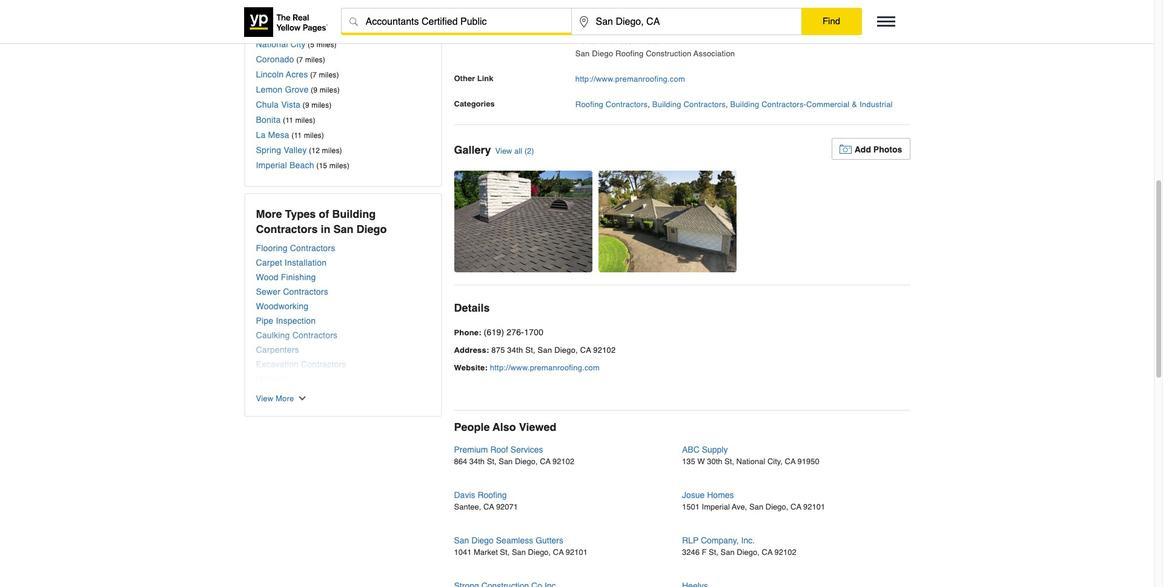 Task type: vqa. For each thing, say whether or not it's contained in the screenshot.
were
no



Task type: describe. For each thing, give the bounding box(es) containing it.
san down 'seamless'
[[512, 549, 526, 558]]

ca inside san diego seamless gutters 1041 market st, san diego, ca 92101
[[553, 549, 564, 558]]

1 vertical spatial more
[[276, 394, 294, 404]]

phone:
[[454, 329, 482, 338]]

better business bureau san diego roofing construction association
[[576, 37, 735, 58]]

neighborhoods
[[454, 11, 512, 20]]

add photos
[[855, 145, 902, 155]]

st, up website: http://www.premanroofing.com
[[526, 346, 536, 355]]

photos
[[874, 145, 902, 155]]

premium
[[454, 446, 488, 455]]

roofing contractors link
[[576, 100, 648, 109]]

places
[[256, 0, 291, 1]]

premium roof services 864 34th st, san diego, ca 92102
[[454, 446, 575, 467]]

davis roofing santee, ca 92071
[[454, 491, 518, 512]]

miles) right acres
[[319, 71, 339, 79]]

people also viewed
[[454, 421, 557, 434]]

abc
[[682, 446, 700, 455]]

chula
[[256, 100, 279, 110]]

san inside places near san diego with roofing contractors
[[321, 0, 341, 1]]

san inside more types of building contractors in san diego
[[334, 223, 354, 236]]

caulking contractors link
[[256, 331, 430, 341]]

people
[[454, 421, 490, 434]]

mesa
[[268, 130, 289, 140]]

places near san diego with roofing contractors
[[256, 0, 399, 16]]

flooring
[[256, 244, 288, 253]]

flooring contractors link
[[256, 244, 430, 253]]

santee,
[[454, 503, 481, 512]]

contractors inside more types of building contractors in san diego
[[256, 223, 318, 236]]

mechanical contractors link
[[256, 389, 430, 399]]

inspection
[[276, 316, 316, 326]]

gallery view all (2)
[[454, 144, 534, 157]]

1041
[[454, 549, 472, 558]]

miles) down vista
[[295, 116, 316, 125]]

stockton , central san diego
[[576, 11, 678, 20]]

miles) right (15
[[329, 162, 350, 170]]

roofing inside places near san diego with roofing contractors
[[256, 4, 297, 16]]

lemon
[[256, 85, 283, 95]]

more types of building contractors in san diego
[[256, 208, 387, 236]]

carpenters link
[[256, 345, 430, 355]]

0 vertical spatial http://www.premanroofing.com
[[576, 75, 685, 84]]

92071
[[496, 503, 518, 512]]

wood
[[256, 273, 279, 282]]

flooring contractors carpet installation wood finishing sewer contractors woodworking pipe inspection caulking contractors carpenters excavation contractors millwork mechanical contractors acoustical contractors
[[256, 244, 348, 413]]

rlp
[[682, 536, 699, 546]]

(619)
[[484, 328, 504, 338]]

national city link
[[256, 39, 306, 49]]

92101 inside san diego seamless gutters 1041 market st, san diego, ca 92101
[[566, 549, 588, 558]]

f
[[702, 549, 707, 558]]

with
[[377, 0, 399, 1]]

san inside better business bureau san diego roofing construction association
[[576, 49, 590, 58]]

lincoln
[[256, 70, 284, 79]]

miles) right (12
[[322, 147, 342, 155]]

bonita
[[256, 115, 281, 125]]

all
[[515, 147, 522, 156]]

beach
[[290, 161, 314, 170]]

sewer contractors link
[[256, 287, 430, 297]]

0 horizontal spatial (9
[[303, 101, 309, 110]]

josue
[[682, 491, 705, 501]]

0 horizontal spatial ,
[[607, 11, 609, 20]]

business
[[600, 37, 633, 46]]

roofing inside better business bureau san diego roofing construction association
[[616, 49, 644, 58]]

building for more types of building contractors in san diego
[[332, 208, 376, 221]]

stockton
[[576, 11, 607, 20]]

building contractors link
[[653, 100, 726, 109]]

association
[[694, 49, 735, 58]]

imperial inside carmel mtn (3 miles) national city (5 miles) coronado (7 miles) lincoln acres (7 miles) lemon grove (9 miles) chula vista (9 miles) bonita (11 miles) la mesa (11 miles) spring valley (12 miles) imperial beach (15 miles)
[[256, 161, 287, 170]]

st, for services
[[487, 458, 497, 467]]

abc supply 135 w 30th st, national city, ca 91950
[[682, 446, 820, 467]]

san up 1041
[[454, 536, 469, 546]]

details
[[454, 302, 490, 315]]

30th
[[707, 458, 723, 467]]

also
[[493, 421, 516, 434]]

san down '1700'
[[538, 346, 552, 355]]

san inside premium roof services 864 34th st, san diego, ca 92102
[[499, 458, 513, 467]]

92102 for premium roof services
[[553, 458, 575, 467]]

industrial
[[860, 100, 893, 109]]

ave,
[[732, 503, 747, 512]]

find button
[[801, 8, 862, 35]]

city
[[291, 39, 306, 49]]

Find a business text field
[[341, 8, 571, 35]]

vista
[[281, 100, 301, 110]]

national inside abc supply 135 w 30th st, national city, ca 91950
[[737, 458, 766, 467]]

gallery
[[454, 144, 491, 157]]

phone: (619) 276-1700
[[454, 328, 544, 338]]

bureau
[[635, 37, 661, 46]]

view inside gallery view all (2)
[[495, 147, 512, 156]]

construction
[[646, 49, 692, 58]]

contractors-
[[762, 100, 807, 109]]

find
[[823, 16, 841, 26]]

roofing inside davis roofing santee, ca 92071
[[478, 491, 507, 501]]

building contractors-commercial & industrial link
[[731, 100, 893, 109]]

carpenters
[[256, 345, 299, 355]]

inc.
[[741, 536, 755, 546]]

0 vertical spatial (11
[[283, 116, 293, 125]]

(12
[[309, 147, 320, 155]]

1 vertical spatial (11
[[292, 131, 302, 140]]

w
[[698, 458, 705, 467]]

accreditation
[[454, 36, 505, 45]]

miles) up (12
[[304, 131, 324, 140]]

st, for 135
[[725, 458, 734, 467]]

spring
[[256, 145, 281, 155]]

miles) down '(5'
[[305, 56, 325, 64]]

1 horizontal spatial 92102
[[593, 346, 616, 355]]

1 vertical spatial http://www.premanroofing.com
[[490, 364, 600, 373]]

mechanical
[[256, 389, 300, 399]]

near
[[294, 0, 318, 1]]

2 horizontal spatial building
[[731, 100, 760, 109]]

mtn
[[287, 24, 301, 34]]

gutters
[[536, 536, 564, 546]]

(3
[[303, 25, 310, 34]]

bonita link
[[256, 115, 281, 125]]

other
[[454, 74, 475, 83]]



Task type: locate. For each thing, give the bounding box(es) containing it.
ca inside rlp company, inc. 3246 f st, san diego, ca 92102
[[762, 549, 773, 558]]

http://www.premanroofing.com down 'address: 875 34th st, san diego, ca 92102'
[[490, 364, 600, 373]]

http://www.premanroofing.com link down 'address: 875 34th st, san diego, ca 92102'
[[490, 364, 600, 373]]

(9 right vista
[[303, 101, 309, 110]]

diego, inside premium roof services 864 34th st, san diego, ca 92102
[[515, 458, 538, 467]]

st, right 30th
[[725, 458, 734, 467]]

chula vista link
[[256, 100, 301, 110]]

(11 down vista
[[283, 116, 293, 125]]

coronado
[[256, 55, 294, 64]]

of
[[319, 208, 329, 221]]

view left the all
[[495, 147, 512, 156]]

http://www.premanroofing.com link
[[576, 75, 685, 84], [490, 364, 600, 373]]

contractors inside places near san diego with roofing contractors
[[300, 4, 362, 16]]

st, inside premium roof services 864 34th st, san diego, ca 92102
[[487, 458, 497, 467]]

1 vertical spatial (9
[[303, 101, 309, 110]]

diego up market
[[472, 536, 494, 546]]

1 horizontal spatial 92101
[[803, 503, 825, 512]]

http://www.premanroofing.com link up roofing contractors link
[[576, 75, 685, 84]]

san down the roof
[[499, 458, 513, 467]]

92102
[[593, 346, 616, 355], [553, 458, 575, 467], [775, 549, 797, 558]]

92102 for rlp company, inc.
[[775, 549, 797, 558]]

0 horizontal spatial (7
[[296, 56, 303, 64]]

roofing
[[256, 4, 297, 16], [616, 49, 644, 58], [576, 100, 604, 109], [478, 491, 507, 501]]

building inside more types of building contractors in san diego
[[332, 208, 376, 221]]

2 vertical spatial 92102
[[775, 549, 797, 558]]

ca inside abc supply 135 w 30th st, national city, ca 91950
[[785, 458, 796, 467]]

view more
[[256, 394, 294, 404]]

1 horizontal spatial view
[[495, 147, 512, 156]]

1 preman roofing - san diego, ca image from the left
[[454, 171, 592, 273]]

diego inside san diego seamless gutters 1041 market st, san diego, ca 92101
[[472, 536, 494, 546]]

company,
[[701, 536, 739, 546]]

address:
[[454, 346, 489, 355]]

0 horizontal spatial view
[[256, 394, 273, 404]]

0 vertical spatial (7
[[296, 56, 303, 64]]

1 vertical spatial 92101
[[566, 549, 588, 558]]

diego, down inc.
[[737, 549, 760, 558]]

view all (2) link
[[495, 147, 534, 156]]

http://www.premanroofing.com up roofing contractors link
[[576, 75, 685, 84]]

central
[[612, 11, 638, 20]]

1 vertical spatial view
[[256, 394, 273, 404]]

building left contractors-
[[731, 100, 760, 109]]

st, inside san diego seamless gutters 1041 market st, san diego, ca 92101
[[500, 549, 510, 558]]

ca inside davis roofing santee, ca 92071
[[484, 503, 494, 512]]

sewer
[[256, 287, 281, 297]]

864
[[454, 458, 467, 467]]

view down millwork
[[256, 394, 273, 404]]

link
[[477, 74, 494, 83]]

miles)
[[312, 25, 332, 34], [317, 41, 337, 49], [305, 56, 325, 64], [319, 71, 339, 79], [320, 86, 340, 95], [312, 101, 332, 110], [295, 116, 316, 125], [304, 131, 324, 140], [322, 147, 342, 155], [329, 162, 350, 170]]

st, inside abc supply 135 w 30th st, national city, ca 91950
[[725, 458, 734, 467]]

san inside the josue homes 1501 imperial ave, san diego, ca 92101
[[750, 503, 764, 512]]

diego, inside the josue homes 1501 imperial ave, san diego, ca 92101
[[766, 503, 789, 512]]

st, down 'seamless'
[[500, 549, 510, 558]]

national left the city,
[[737, 458, 766, 467]]

1 horizontal spatial ,
[[648, 100, 650, 109]]

ca inside the josue homes 1501 imperial ave, san diego, ca 92101
[[791, 503, 802, 512]]

diego, down services
[[515, 458, 538, 467]]

miles) right grove
[[320, 86, 340, 95]]

commercial
[[807, 100, 850, 109]]

woodworking
[[256, 302, 309, 311]]

92101 inside the josue homes 1501 imperial ave, san diego, ca 92101
[[803, 503, 825, 512]]

0 vertical spatial 92102
[[593, 346, 616, 355]]

other link
[[454, 74, 494, 83]]

0 horizontal spatial 92102
[[553, 458, 575, 467]]

0 vertical spatial (9
[[311, 86, 318, 95]]

(15
[[316, 162, 327, 170]]

stockton link
[[576, 11, 607, 20]]

diego, up website: http://www.premanroofing.com
[[555, 346, 578, 355]]

more left types
[[256, 208, 282, 221]]

installation
[[285, 258, 327, 268]]

market
[[474, 549, 498, 558]]

imperial
[[256, 161, 287, 170], [702, 503, 730, 512]]

san inside rlp company, inc. 3246 f st, san diego, ca 92102
[[721, 549, 735, 558]]

san down company,
[[721, 549, 735, 558]]

preman roofing - san diego, ca image
[[454, 171, 592, 273], [598, 171, 737, 273]]

diego,
[[555, 346, 578, 355], [515, 458, 538, 467], [766, 503, 789, 512], [528, 549, 551, 558], [737, 549, 760, 558]]

seamless
[[496, 536, 533, 546]]

34th right 875
[[507, 346, 523, 355]]

(9 right grove
[[311, 86, 318, 95]]

st, down the roof
[[487, 458, 497, 467]]

building right of
[[332, 208, 376, 221]]

add photos link
[[832, 138, 910, 160]]

, left building contractors link
[[648, 100, 650, 109]]

national
[[256, 39, 288, 49], [737, 458, 766, 467]]

national inside carmel mtn (3 miles) national city (5 miles) coronado (7 miles) lincoln acres (7 miles) lemon grove (9 miles) chula vista (9 miles) bonita (11 miles) la mesa (11 miles) spring valley (12 miles) imperial beach (15 miles)
[[256, 39, 288, 49]]

875
[[492, 346, 505, 355]]

building down construction
[[653, 100, 682, 109]]

1501
[[682, 503, 700, 512]]

0 vertical spatial 34th
[[507, 346, 523, 355]]

1 vertical spatial (7
[[310, 71, 317, 79]]

imperial down homes
[[702, 503, 730, 512]]

carmel mtn link
[[256, 24, 301, 34]]

miles) right vista
[[312, 101, 332, 110]]

0 horizontal spatial national
[[256, 39, 288, 49]]

more down millwork
[[276, 394, 294, 404]]

more inside more types of building contractors in san diego
[[256, 208, 282, 221]]

0 horizontal spatial 34th
[[470, 458, 485, 467]]

more
[[256, 208, 282, 221], [276, 394, 294, 404]]

la
[[256, 130, 266, 140]]

website:
[[454, 364, 488, 373]]

services
[[511, 446, 543, 455]]

92102 inside premium roof services 864 34th st, san diego, ca 92102
[[553, 458, 575, 467]]

, down association
[[726, 100, 728, 109]]

0 horizontal spatial 92101
[[566, 549, 588, 558]]

1 vertical spatial imperial
[[702, 503, 730, 512]]

diego, inside rlp company, inc. 3246 f st, san diego, ca 92102
[[737, 549, 760, 558]]

imperial down the spring
[[256, 161, 287, 170]]

92102 inside rlp company, inc. 3246 f st, san diego, ca 92102
[[775, 549, 797, 558]]

1 horizontal spatial (7
[[310, 71, 317, 79]]

(7
[[296, 56, 303, 64], [310, 71, 317, 79]]

san diego seamless gutters 1041 market st, san diego, ca 92101
[[454, 536, 588, 558]]

lincoln acres link
[[256, 70, 308, 79]]

1 horizontal spatial national
[[737, 458, 766, 467]]

(11 up valley at the left top of page
[[292, 131, 302, 140]]

millwork link
[[256, 374, 430, 384]]

spring valley link
[[256, 145, 307, 155]]

diego
[[344, 0, 374, 1], [657, 11, 678, 20], [592, 49, 613, 58], [357, 223, 387, 236], [472, 536, 494, 546]]

1 vertical spatial 92102
[[553, 458, 575, 467]]

diego left with
[[344, 0, 374, 1]]

http://www.premanroofing.com
[[576, 75, 685, 84], [490, 364, 600, 373]]

1 vertical spatial national
[[737, 458, 766, 467]]

building for roofing contractors , building contractors , building contractors-commercial & industrial
[[653, 100, 682, 109]]

building
[[653, 100, 682, 109], [731, 100, 760, 109], [332, 208, 376, 221]]

1 horizontal spatial imperial
[[702, 503, 730, 512]]

0 horizontal spatial building
[[332, 208, 376, 221]]

excavation
[[256, 360, 299, 370]]

miles) right '(5'
[[317, 41, 337, 49]]

92101
[[803, 503, 825, 512], [566, 549, 588, 558]]

in
[[321, 223, 331, 236]]

2 horizontal spatial ,
[[726, 100, 728, 109]]

diego up bureau at right top
[[657, 11, 678, 20]]

national down "carmel" at the top
[[256, 39, 288, 49]]

(7 up acres
[[296, 56, 303, 64]]

categories
[[454, 99, 495, 108]]

diego, down gutters
[[528, 549, 551, 558]]

carmel mtn (3 miles) national city (5 miles) coronado (7 miles) lincoln acres (7 miles) lemon grove (9 miles) chula vista (9 miles) bonita (11 miles) la mesa (11 miles) spring valley (12 miles) imperial beach (15 miles)
[[256, 24, 350, 170]]

Where? text field
[[572, 8, 801, 35]]

0 vertical spatial 92101
[[803, 503, 825, 512]]

san right central
[[640, 11, 655, 20]]

1 horizontal spatial 34th
[[507, 346, 523, 355]]

st, for inc.
[[709, 549, 719, 558]]

the real yellow pages logo image
[[244, 7, 329, 37]]

diego down the business
[[592, 49, 613, 58]]

pipe inspection link
[[256, 316, 430, 326]]

, left central
[[607, 11, 609, 20]]

135
[[682, 458, 695, 467]]

diego, inside san diego seamless gutters 1041 market st, san diego, ca 92101
[[528, 549, 551, 558]]

0 horizontal spatial preman roofing - san diego, ca image
[[454, 171, 592, 273]]

0 horizontal spatial imperial
[[256, 161, 287, 170]]

0 vertical spatial http://www.premanroofing.com link
[[576, 75, 685, 84]]

josue homes 1501 imperial ave, san diego, ca 92101
[[682, 491, 825, 512]]

(7 right acres
[[310, 71, 317, 79]]

homes
[[707, 491, 734, 501]]

san right the ave, in the bottom of the page
[[750, 503, 764, 512]]

ca inside premium roof services 864 34th st, san diego, ca 92102
[[540, 458, 551, 467]]

&
[[852, 100, 858, 109]]

diego, right the ave, in the bottom of the page
[[766, 503, 789, 512]]

types
[[285, 208, 316, 221]]

san right in
[[334, 223, 354, 236]]

91950
[[798, 458, 820, 467]]

acoustical contractors link
[[256, 404, 430, 413]]

(2)
[[525, 147, 534, 156]]

diego inside more types of building contractors in san diego
[[357, 223, 387, 236]]

1 horizontal spatial (9
[[311, 86, 318, 95]]

imperial beach link
[[256, 161, 314, 170]]

1 horizontal spatial preman roofing - san diego, ca image
[[598, 171, 737, 273]]

acres
[[286, 70, 308, 79]]

miles) right (3
[[312, 25, 332, 34]]

caulking
[[256, 331, 290, 341]]

st, inside rlp company, inc. 3246 f st, san diego, ca 92102
[[709, 549, 719, 558]]

2 preman roofing - san diego, ca image from the left
[[598, 171, 737, 273]]

website: http://www.premanroofing.com
[[454, 364, 600, 373]]

san down better
[[576, 49, 590, 58]]

0 vertical spatial national
[[256, 39, 288, 49]]

wood finishing link
[[256, 273, 430, 282]]

34th inside premium roof services 864 34th st, san diego, ca 92102
[[470, 458, 485, 467]]

1 vertical spatial http://www.premanroofing.com link
[[490, 364, 600, 373]]

(5
[[308, 41, 315, 49]]

3246
[[682, 549, 700, 558]]

1 horizontal spatial building
[[653, 100, 682, 109]]

diego inside better business bureau san diego roofing construction association
[[592, 49, 613, 58]]

0 vertical spatial view
[[495, 147, 512, 156]]

st, right f at the bottom right of page
[[709, 549, 719, 558]]

0 vertical spatial imperial
[[256, 161, 287, 170]]

davis
[[454, 491, 475, 501]]

(9
[[311, 86, 318, 95], [303, 101, 309, 110]]

san right 'near'
[[321, 0, 341, 1]]

grove
[[285, 85, 309, 95]]

2 horizontal spatial 92102
[[775, 549, 797, 558]]

contractors
[[300, 4, 362, 16], [606, 100, 648, 109], [684, 100, 726, 109], [256, 223, 318, 236], [290, 244, 335, 253], [283, 287, 328, 297], [292, 331, 338, 341], [301, 360, 346, 370], [303, 389, 348, 399], [298, 404, 344, 413]]

add
[[855, 145, 871, 155]]

carpet installation link
[[256, 258, 430, 268]]

supply
[[702, 446, 728, 455]]

1 vertical spatial 34th
[[470, 458, 485, 467]]

(11
[[283, 116, 293, 125], [292, 131, 302, 140]]

carpet
[[256, 258, 282, 268]]

imperial inside the josue homes 1501 imperial ave, san diego, ca 92101
[[702, 503, 730, 512]]

diego inside places near san diego with roofing contractors
[[344, 0, 374, 1]]

diego up flooring contractors link
[[357, 223, 387, 236]]

34th down 'premium' on the left bottom of page
[[470, 458, 485, 467]]

0 vertical spatial more
[[256, 208, 282, 221]]

rlp company, inc. 3246 f st, san diego, ca 92102
[[682, 536, 797, 558]]

better
[[576, 37, 597, 46]]



